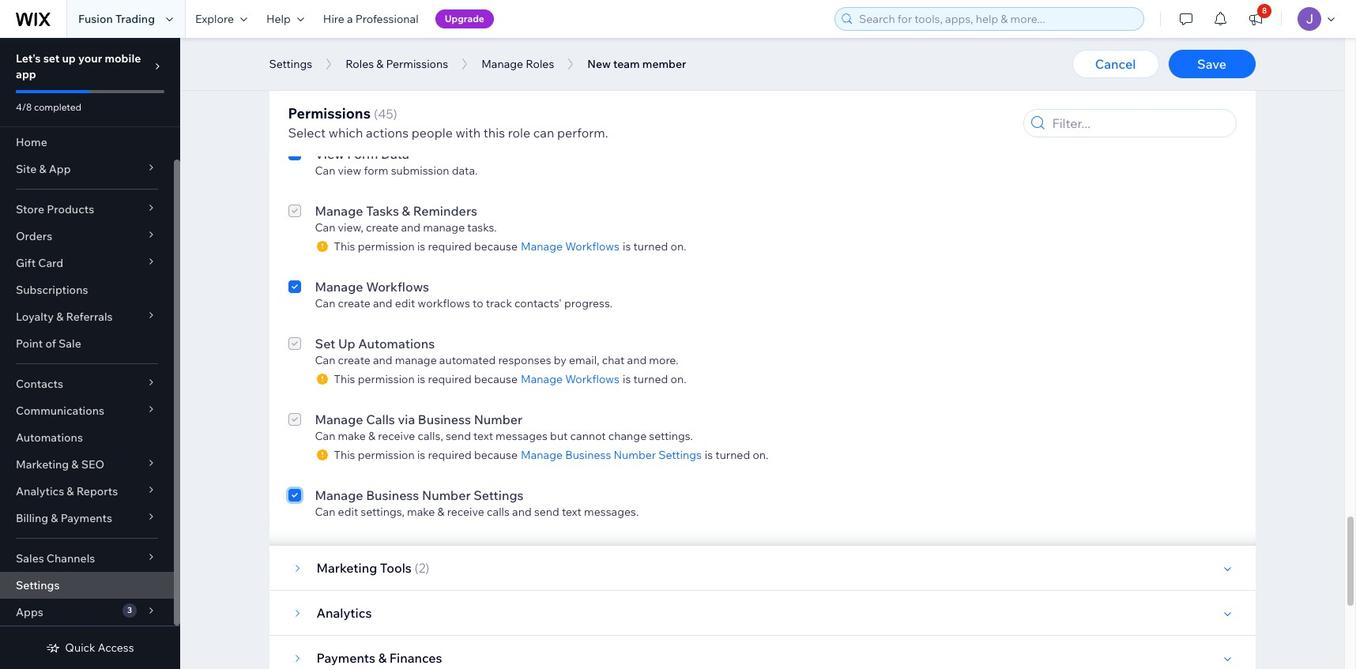 Task type: describe. For each thing, give the bounding box(es) containing it.
track
[[486, 296, 512, 311]]

number inside manage calls via business number can make & receive calls, send text messages but cannot change settings.
[[474, 412, 523, 428]]

professional
[[355, 12, 419, 26]]

to
[[473, 296, 483, 311]]

member
[[642, 57, 686, 71]]

manage business number settings can edit settings, make & receive calls and send text messages.
[[315, 488, 639, 519]]

new
[[587, 57, 611, 71]]

4/8 completed
[[16, 101, 81, 113]]

calls,
[[418, 429, 443, 443]]

0 vertical spatial view
[[521, 50, 546, 64]]

sales
[[16, 552, 44, 566]]

finances
[[389, 650, 442, 666]]

can inside manage business number settings can edit settings, make & receive calls and send text messages.
[[315, 505, 335, 519]]

1 vertical spatial business
[[565, 448, 611, 462]]

quick access button
[[46, 641, 134, 655]]

view
[[338, 164, 361, 178]]

marketing & seo
[[16, 458, 104, 472]]

and right chat
[[627, 353, 647, 367]]

receive inside manage business number settings can edit settings, make & receive calls and send text messages.
[[447, 505, 484, 519]]

subscriptions
[[16, 283, 88, 297]]

quick access
[[65, 641, 134, 655]]

can inside 'manage tasks & reminders can view, create and manage tasks.'
[[315, 220, 335, 235]]

set
[[43, 51, 60, 66]]

make inside manage calls via business number can make & receive calls, send text messages but cannot change settings.
[[338, 429, 366, 443]]

manage inside 'manage tasks & reminders can view, create and manage tasks.'
[[423, 220, 465, 235]]

calls
[[487, 505, 510, 519]]

all
[[466, 31, 478, 45]]

manage inside 'manage workflows can create and edit workflows to track contacts' progress.'
[[315, 279, 363, 295]]

via
[[398, 412, 415, 428]]

1 permission from the top
[[358, 50, 415, 64]]

by
[[554, 353, 566, 367]]

and inside export contacts can export contacts and customer details.
[[421, 107, 440, 121]]

manage down responses
[[521, 372, 563, 386]]

view,
[[338, 220, 363, 235]]

manage calls via business number can make & receive calls, send text messages but cannot change settings.
[[315, 412, 693, 443]]

permission for &
[[358, 239, 415, 254]]

manage workflows button for manage tasks & reminders
[[518, 239, 623, 254]]

on. for set up automations
[[671, 372, 686, 386]]

& for payments & finances
[[378, 650, 387, 666]]

and inside 'manage tasks & reminders can view, create and manage tasks.'
[[401, 220, 420, 235]]

& inside manage business number settings can edit settings, make & receive calls and send text messages.
[[437, 505, 445, 519]]

45
[[378, 106, 393, 122]]

site & app
[[16, 162, 71, 176]]

view inside view form data can view form submission data.
[[315, 146, 344, 162]]

sidebar element
[[0, 38, 180, 669]]

permissions ( 45 ) select which actions people with this role can perform.
[[288, 104, 608, 141]]

roles & permissions
[[345, 57, 448, 71]]

edit for workflows
[[395, 296, 415, 311]]

export contacts can export contacts and customer details.
[[315, 89, 531, 121]]

set up automations can create and manage automated responses by email, chat and more.
[[315, 336, 678, 367]]

cancel
[[1095, 56, 1136, 72]]

orders button
[[0, 223, 174, 250]]

& inside manage calls via business number can make & receive calls, send text messages but cannot change settings.
[[368, 429, 375, 443]]

point of sale
[[16, 337, 81, 351]]

business inside manage business number settings can edit settings, make & receive calls and send text messages.
[[366, 488, 419, 503]]

billing & payments
[[16, 511, 112, 526]]

& inside 'manage tasks & reminders can view, create and manage tasks.'
[[402, 203, 410, 219]]

trading
[[115, 12, 155, 26]]

app
[[16, 67, 36, 81]]

apps
[[16, 605, 43, 620]]

1 this from the top
[[334, 50, 355, 64]]

marketing for marketing tools ( 2 )
[[316, 560, 377, 576]]

billing & payments button
[[0, 505, 174, 532]]

progress.
[[564, 296, 613, 311]]

up
[[338, 336, 355, 352]]

customer's
[[608, 50, 666, 64]]

can inside manage calls via business number can make & receive calls, send text messages but cannot change settings.
[[315, 429, 335, 443]]

actions
[[366, 125, 409, 141]]

contacts button
[[0, 371, 174, 397]]

automations inside sidebar element
[[16, 431, 83, 445]]

quick
[[65, 641, 95, 655]]

store products
[[16, 202, 94, 217]]

make inside manage business number settings can edit settings, make & receive calls and send text messages.
[[407, 505, 435, 519]]

this for calls
[[334, 448, 355, 462]]

turned for manage tasks & reminders
[[633, 239, 668, 254]]

export
[[315, 89, 354, 105]]

data.
[[452, 164, 478, 178]]

automated
[[439, 353, 496, 367]]

& for marketing & seo
[[71, 458, 79, 472]]

reminders
[[413, 203, 477, 219]]

help button
[[257, 0, 314, 38]]

marketing for marketing & seo
[[16, 458, 69, 472]]

1 vertical spatial )
[[425, 560, 430, 576]]

import
[[363, 31, 398, 45]]

loyalty
[[16, 310, 54, 324]]

email,
[[569, 353, 599, 367]]

send inside manage calls via business number can make & receive calls, send text messages but cannot change settings.
[[446, 429, 471, 443]]

1 horizontal spatial (
[[414, 560, 419, 576]]

manage inside manage roles button
[[481, 57, 523, 71]]

Filter... field
[[1047, 110, 1231, 137]]

store products button
[[0, 196, 174, 223]]

export
[[338, 107, 371, 121]]

edit for business
[[338, 505, 358, 519]]

responses
[[498, 353, 551, 367]]

more.
[[649, 353, 678, 367]]

settings down settings.
[[658, 448, 702, 462]]

Search for tools, apps, help & more... field
[[854, 8, 1139, 30]]

can
[[533, 125, 554, 141]]

0 vertical spatial manage
[[422, 31, 464, 45]]

and up "calls"
[[373, 353, 392, 367]]

and up roles & permissions
[[400, 31, 420, 45]]

send inside manage business number settings can edit settings, make & receive calls and send text messages.
[[534, 505, 559, 519]]

2 vertical spatial on.
[[753, 448, 768, 462]]

this for up
[[334, 372, 355, 386]]

settings,
[[361, 505, 405, 519]]

subscriptions link
[[0, 277, 174, 303]]

a
[[347, 12, 353, 26]]

channels
[[47, 552, 95, 566]]

create inside 'manage workflows can create and edit workflows to track contacts' progress.'
[[338, 296, 370, 311]]

manage workflows button for set up automations
[[518, 372, 623, 386]]

text inside manage business number settings can edit settings, make & receive calls and send text messages.
[[562, 505, 582, 519]]

reports
[[76, 484, 118, 499]]

new team member
[[587, 57, 686, 71]]

manage roles
[[481, 57, 554, 71]]

required for &
[[428, 239, 472, 254]]

receive inside manage calls via business number can make & receive calls, send text messages but cannot change settings.
[[378, 429, 415, 443]]

payments inside popup button
[[61, 511, 112, 526]]

save
[[1197, 56, 1226, 72]]

marketing & seo button
[[0, 451, 174, 478]]

orders
[[16, 229, 52, 243]]

because for manage calls via business number
[[474, 448, 518, 462]]

analytics & reports button
[[0, 478, 174, 505]]

let's set up your mobile app
[[16, 51, 141, 81]]

& for billing & payments
[[51, 511, 58, 526]]

point of sale link
[[0, 330, 174, 357]]

permission for automations
[[358, 372, 415, 386]]

3
[[127, 605, 132, 616]]

fusion trading
[[78, 12, 155, 26]]

analytics & reports
[[16, 484, 118, 499]]

analytics for analytics & reports
[[16, 484, 64, 499]]

2 vertical spatial turned
[[715, 448, 750, 462]]

form
[[347, 146, 378, 162]]

home link
[[0, 129, 174, 156]]

point
[[16, 337, 43, 351]]



Task type: vqa. For each thing, say whether or not it's contained in the screenshot.


Task type: locate. For each thing, give the bounding box(es) containing it.
access
[[98, 641, 134, 655]]

manage down contacts,
[[481, 57, 523, 71]]

business down "change"
[[565, 448, 611, 462]]

marketing up analytics & reports
[[16, 458, 69, 472]]

& left finances
[[378, 650, 387, 666]]

select
[[288, 125, 326, 141]]

hire a professional link
[[314, 0, 428, 38]]

business up "settings,"
[[366, 488, 419, 503]]

0 vertical spatial (
[[374, 106, 378, 122]]

1 vertical spatial but
[[550, 429, 568, 443]]

required down can add, import and manage all contacts, but cannot export.
[[428, 50, 472, 64]]

0 vertical spatial make
[[338, 429, 366, 443]]

workflows for manage tasks & reminders
[[565, 239, 620, 254]]

text left messages
[[473, 429, 493, 443]]

2 vertical spatial number
[[422, 488, 471, 503]]

permission for via
[[358, 448, 415, 462]]

0 vertical spatial send
[[446, 429, 471, 443]]

0 horizontal spatial marketing
[[16, 458, 69, 472]]

1 horizontal spatial permissions
[[386, 57, 448, 71]]

workflows up progress.
[[565, 239, 620, 254]]

edit left workflows
[[395, 296, 415, 311]]

None checkbox
[[288, 12, 301, 64], [288, 202, 301, 254], [288, 334, 301, 386], [288, 410, 301, 462], [288, 12, 301, 64], [288, 202, 301, 254], [288, 334, 301, 386], [288, 410, 301, 462]]

permission up "calls"
[[358, 372, 415, 386]]

settings.
[[649, 429, 693, 443]]

1 manage workflows button from the top
[[518, 239, 623, 254]]

settings inside 'button'
[[269, 57, 312, 71]]

automations right up
[[358, 336, 435, 352]]

required
[[428, 50, 472, 64], [428, 239, 472, 254], [428, 372, 472, 386], [428, 448, 472, 462]]

upgrade
[[445, 13, 484, 24]]

workflows up workflows
[[366, 279, 429, 295]]

manage inside 'manage tasks & reminders can view, create and manage tasks.'
[[315, 203, 363, 219]]

manage business number settings button
[[518, 448, 705, 462]]

& for site & app
[[39, 162, 46, 176]]

make
[[338, 429, 366, 443], [407, 505, 435, 519]]

1 horizontal spatial make
[[407, 505, 435, 519]]

payments & finances
[[316, 650, 442, 666]]

0 vertical spatial payments
[[61, 511, 112, 526]]

0 vertical spatial text
[[473, 429, 493, 443]]

automations
[[358, 336, 435, 352], [16, 431, 83, 445]]

permission down "calls"
[[358, 448, 415, 462]]

1 vertical spatial this permission is required because manage workflows is turned on.
[[334, 372, 686, 386]]

form
[[364, 164, 388, 178]]

1 horizontal spatial automations
[[358, 336, 435, 352]]

hire a professional
[[323, 12, 419, 26]]

2 manage workflows button from the top
[[518, 372, 623, 386]]

(
[[374, 106, 378, 122], [414, 560, 419, 576]]

app
[[49, 162, 71, 176]]

4 because from the top
[[474, 448, 518, 462]]

manage down messages
[[521, 448, 563, 462]]

permissions up the which
[[288, 104, 371, 122]]

but up this permission is required because manage business number settings is turned on.
[[550, 429, 568, 443]]

& left seo
[[71, 458, 79, 472]]

manage left automated
[[395, 353, 437, 367]]

& left calls
[[437, 505, 445, 519]]

1 vertical spatial cannot
[[570, 429, 606, 443]]

0 vertical spatial analytics
[[16, 484, 64, 499]]

0 horizontal spatial text
[[473, 429, 493, 443]]

1 horizontal spatial analytics
[[316, 605, 372, 621]]

0 vertical spatial workflows
[[565, 239, 620, 254]]

billing
[[16, 511, 48, 526]]

0 horizontal spatial receive
[[378, 429, 415, 443]]

settings inside manage business number settings can edit settings, make & receive calls and send text messages.
[[474, 488, 524, 503]]

is
[[417, 50, 425, 64], [417, 239, 425, 254], [623, 239, 631, 254], [417, 372, 425, 386], [623, 372, 631, 386], [417, 448, 425, 462], [705, 448, 713, 462]]

1 horizontal spatial but
[[550, 429, 568, 443]]

0 horizontal spatial send
[[446, 429, 471, 443]]

and down the 'reminders'
[[401, 220, 420, 235]]

receive left calls
[[447, 505, 484, 519]]

required down the "calls,"
[[428, 448, 472, 462]]

1 vertical spatial number
[[614, 448, 656, 462]]

1 vertical spatial manage
[[423, 220, 465, 235]]

automations inside "set up automations can create and manage automated responses by email, chat and more."
[[358, 336, 435, 352]]

marketing inside marketing & seo popup button
[[16, 458, 69, 472]]

marketing left tools
[[316, 560, 377, 576]]

analytics up "billing"
[[16, 484, 64, 499]]

payments down analytics & reports dropdown button
[[61, 511, 112, 526]]

1 vertical spatial create
[[338, 296, 370, 311]]

contacts up 45 at the left
[[357, 89, 412, 105]]

3 because from the top
[[474, 372, 518, 386]]

permissions inside button
[[386, 57, 448, 71]]

edit inside 'manage workflows can create and edit workflows to track contacts' progress.'
[[395, 296, 415, 311]]

but inside manage calls via business number can make & receive calls, send text messages but cannot change settings.
[[550, 429, 568, 443]]

1 required from the top
[[428, 50, 472, 64]]

analytics for analytics
[[316, 605, 372, 621]]

chat
[[602, 353, 625, 367]]

4 permission from the top
[[358, 448, 415, 462]]

communications
[[16, 404, 104, 418]]

1 vertical spatial receive
[[447, 505, 484, 519]]

view and create customer's profiles button
[[518, 50, 711, 64]]

1 horizontal spatial edit
[[395, 296, 415, 311]]

calls
[[366, 412, 395, 428]]

2 horizontal spatial number
[[614, 448, 656, 462]]

contacts inside export contacts can export contacts and customer details.
[[357, 89, 412, 105]]

settings down sales at the bottom of page
[[16, 578, 60, 593]]

contacts
[[357, 89, 412, 105], [16, 377, 63, 391]]

1 horizontal spatial )
[[425, 560, 430, 576]]

this permission is required because manage workflows is turned on. for manage tasks & reminders
[[334, 239, 686, 254]]

workflows
[[418, 296, 470, 311]]

0 vertical spatial )
[[393, 106, 397, 122]]

0 horizontal spatial permissions
[[288, 104, 371, 122]]

1 horizontal spatial number
[[474, 412, 523, 428]]

create inside "set up automations can create and manage automated responses by email, chat and more."
[[338, 353, 370, 367]]

can inside view form data can view form submission data.
[[315, 164, 335, 178]]

1 vertical spatial on.
[[671, 372, 686, 386]]

explore
[[195, 12, 234, 26]]

view down contacts,
[[521, 50, 546, 64]]

0 horizontal spatial contacts
[[16, 377, 63, 391]]

& down import
[[376, 57, 384, 71]]

roles down contacts,
[[526, 57, 554, 71]]

2 this from the top
[[334, 239, 355, 254]]

contacts inside 'dropdown button'
[[16, 377, 63, 391]]

0 vertical spatial this permission is required because manage workflows is turned on.
[[334, 239, 686, 254]]

manage workflows button up progress.
[[518, 239, 623, 254]]

2 can from the top
[[315, 107, 335, 121]]

workflows down email,
[[565, 372, 620, 386]]

but up the this permission is required because view and create customer's profiles
[[530, 31, 548, 45]]

sales channels button
[[0, 545, 174, 572]]

permissions up export contacts can export contacts and customer details.
[[386, 57, 448, 71]]

this permission is required because manage workflows is turned on.
[[334, 239, 686, 254], [334, 372, 686, 386]]

roles
[[345, 57, 374, 71], [526, 57, 554, 71]]

can inside export contacts can export contacts and customer details.
[[315, 107, 335, 121]]

3 required from the top
[[428, 372, 472, 386]]

fusion
[[78, 12, 113, 26]]

and up people
[[421, 107, 440, 121]]

0 vertical spatial automations
[[358, 336, 435, 352]]

required down the 'reminders'
[[428, 239, 472, 254]]

( right the export
[[374, 106, 378, 122]]

on. for manage tasks & reminders
[[671, 239, 686, 254]]

manage inside manage business number settings can edit settings, make & receive calls and send text messages.
[[315, 488, 363, 503]]

make left the "calls,"
[[338, 429, 366, 443]]

loyalty & referrals button
[[0, 303, 174, 330]]

completed
[[34, 101, 81, 113]]

0 vertical spatial but
[[530, 31, 548, 45]]

4 required from the top
[[428, 448, 472, 462]]

2 vertical spatial business
[[366, 488, 419, 503]]

0 vertical spatial business
[[418, 412, 471, 428]]

contacts
[[374, 107, 418, 121]]

manage up view, at the top of the page
[[315, 203, 363, 219]]

profiles
[[669, 50, 707, 64]]

gift card button
[[0, 250, 174, 277]]

0 vertical spatial manage workflows button
[[518, 239, 623, 254]]

data
[[381, 146, 409, 162]]

this permission is required because manage workflows is turned on. down responses
[[334, 372, 686, 386]]

view up view
[[315, 146, 344, 162]]

because for manage tasks & reminders
[[474, 239, 518, 254]]

& right the tasks
[[402, 203, 410, 219]]

manage inside "set up automations can create and manage automated responses by email, chat and more."
[[395, 353, 437, 367]]

& right site
[[39, 162, 46, 176]]

2 vertical spatial manage
[[395, 353, 437, 367]]

manage left "calls"
[[315, 412, 363, 428]]

tasks.
[[467, 220, 497, 235]]

workflows inside 'manage workflows can create and edit workflows to track contacts' progress.'
[[366, 279, 429, 295]]

None checkbox
[[288, 88, 301, 121], [288, 145, 301, 178], [288, 277, 301, 311], [288, 486, 301, 519], [288, 88, 301, 121], [288, 145, 301, 178], [288, 277, 301, 311], [288, 486, 301, 519]]

make right "settings,"
[[407, 505, 435, 519]]

can inside "set up automations can create and manage automated responses by email, chat and more."
[[315, 353, 335, 367]]

and left workflows
[[373, 296, 392, 311]]

& right loyalty
[[56, 310, 64, 324]]

this
[[483, 125, 505, 141]]

0 vertical spatial receive
[[378, 429, 415, 443]]

messages
[[496, 429, 548, 443]]

0 horizontal spatial automations
[[16, 431, 83, 445]]

settings down help button
[[269, 57, 312, 71]]

1 horizontal spatial send
[[534, 505, 559, 519]]

1 vertical spatial turned
[[633, 372, 668, 386]]

manage workflows button down by
[[518, 372, 623, 386]]

text inside manage calls via business number can make & receive calls, send text messages but cannot change settings.
[[473, 429, 493, 443]]

&
[[376, 57, 384, 71], [39, 162, 46, 176], [402, 203, 410, 219], [56, 310, 64, 324], [368, 429, 375, 443], [71, 458, 79, 472], [67, 484, 74, 499], [437, 505, 445, 519], [51, 511, 58, 526], [378, 650, 387, 666]]

0 vertical spatial on.
[[671, 239, 686, 254]]

0 vertical spatial contacts
[[357, 89, 412, 105]]

0 horizontal spatial but
[[530, 31, 548, 45]]

1 horizontal spatial roles
[[526, 57, 554, 71]]

can
[[315, 31, 335, 45], [315, 107, 335, 121], [315, 164, 335, 178], [315, 220, 335, 235], [315, 296, 335, 311], [315, 353, 335, 367], [315, 429, 335, 443], [315, 505, 335, 519]]

1 roles from the left
[[345, 57, 374, 71]]

1 horizontal spatial payments
[[316, 650, 375, 666]]

0 horizontal spatial payments
[[61, 511, 112, 526]]

permissions
[[386, 57, 448, 71], [288, 104, 371, 122]]

number inside manage business number settings can edit settings, make & receive calls and send text messages.
[[422, 488, 471, 503]]

& for roles & permissions
[[376, 57, 384, 71]]

1 vertical spatial view
[[315, 146, 344, 162]]

1 vertical spatial payments
[[316, 650, 375, 666]]

because for set up automations
[[474, 372, 518, 386]]

create down up
[[338, 353, 370, 367]]

marketing
[[16, 458, 69, 472], [316, 560, 377, 576]]

0 horizontal spatial analytics
[[16, 484, 64, 499]]

& for analytics & reports
[[67, 484, 74, 499]]

roles down add,
[[345, 57, 374, 71]]

manage inside manage calls via business number can make & receive calls, send text messages but cannot change settings.
[[315, 412, 363, 428]]

1 vertical spatial send
[[534, 505, 559, 519]]

home
[[16, 135, 47, 149]]

0 horizontal spatial (
[[374, 106, 378, 122]]

& for loyalty & referrals
[[56, 310, 64, 324]]

automations down communications
[[16, 431, 83, 445]]

edit left "settings,"
[[338, 505, 358, 519]]

0 horizontal spatial edit
[[338, 505, 358, 519]]

payments left finances
[[316, 650, 375, 666]]

settings inside sidebar element
[[16, 578, 60, 593]]

0 vertical spatial number
[[474, 412, 523, 428]]

business inside manage calls via business number can make & receive calls, send text messages but cannot change settings.
[[418, 412, 471, 428]]

3 this from the top
[[334, 372, 355, 386]]

0 vertical spatial create
[[366, 220, 399, 235]]

tools
[[380, 560, 412, 576]]

referrals
[[66, 310, 113, 324]]

manage up "settings,"
[[315, 488, 363, 503]]

1 vertical spatial permissions
[[288, 104, 371, 122]]

0 horizontal spatial number
[[422, 488, 471, 503]]

payments
[[61, 511, 112, 526], [316, 650, 375, 666]]

7 can from the top
[[315, 429, 335, 443]]

1 vertical spatial text
[[562, 505, 582, 519]]

3 permission from the top
[[358, 372, 415, 386]]

1 horizontal spatial marketing
[[316, 560, 377, 576]]

0 vertical spatial permissions
[[386, 57, 448, 71]]

business up the "calls,"
[[418, 412, 471, 428]]

0 vertical spatial cannot
[[550, 31, 586, 45]]

communications button
[[0, 397, 174, 424]]

) right tools
[[425, 560, 430, 576]]

1 because from the top
[[474, 50, 518, 64]]

) up actions
[[393, 106, 397, 122]]

contacts up communications
[[16, 377, 63, 391]]

0 horizontal spatial make
[[338, 429, 366, 443]]

( inside permissions ( 45 ) select which actions people with this role can perform.
[[374, 106, 378, 122]]

manage down the 'reminders'
[[423, 220, 465, 235]]

0 vertical spatial edit
[[395, 296, 415, 311]]

2 vertical spatial workflows
[[565, 372, 620, 386]]

and right calls
[[512, 505, 532, 519]]

1 vertical spatial (
[[414, 560, 419, 576]]

1 horizontal spatial contacts
[[357, 89, 412, 105]]

settings up calls
[[474, 488, 524, 503]]

& inside button
[[376, 57, 384, 71]]

required down automated
[[428, 372, 472, 386]]

create down the tasks
[[366, 220, 399, 235]]

number down "change"
[[614, 448, 656, 462]]

this permission is required because manage workflows is turned on. down 'tasks.'
[[334, 239, 686, 254]]

manage up up
[[315, 279, 363, 295]]

marketing tools ( 2 )
[[316, 560, 430, 576]]

details.
[[494, 107, 531, 121]]

and left create
[[549, 50, 568, 64]]

1 vertical spatial workflows
[[366, 279, 429, 295]]

this permission is required because manage workflows is turned on. for set up automations
[[334, 372, 686, 386]]

4 can from the top
[[315, 220, 335, 235]]

and
[[400, 31, 420, 45], [549, 50, 568, 64], [421, 107, 440, 121], [401, 220, 420, 235], [373, 296, 392, 311], [373, 353, 392, 367], [627, 353, 647, 367], [512, 505, 532, 519]]

4/8
[[16, 101, 32, 113]]

site & app button
[[0, 156, 174, 183]]

create up up
[[338, 296, 370, 311]]

1 vertical spatial manage workflows button
[[518, 372, 623, 386]]

cannot inside manage calls via business number can make & receive calls, send text messages but cannot change settings.
[[570, 429, 606, 443]]

2 vertical spatial create
[[338, 353, 370, 367]]

1 this permission is required because manage workflows is turned on. from the top
[[334, 239, 686, 254]]

1 vertical spatial automations
[[16, 431, 83, 445]]

5 can from the top
[[315, 296, 335, 311]]

required for via
[[428, 448, 472, 462]]

2 this permission is required because manage workflows is turned on. from the top
[[334, 372, 686, 386]]

manage workflows can create and edit workflows to track contacts' progress.
[[315, 279, 613, 311]]

on.
[[671, 239, 686, 254], [671, 372, 686, 386], [753, 448, 768, 462]]

2 roles from the left
[[526, 57, 554, 71]]

number up messages
[[474, 412, 523, 428]]

send right calls
[[534, 505, 559, 519]]

permission down 'manage tasks & reminders can view, create and manage tasks.'
[[358, 239, 415, 254]]

3 can from the top
[[315, 164, 335, 178]]

can inside 'manage workflows can create and edit workflows to track contacts' progress.'
[[315, 296, 335, 311]]

) inside permissions ( 45 ) select which actions people with this role can perform.
[[393, 106, 397, 122]]

1 vertical spatial analytics
[[316, 605, 372, 621]]

& down "calls"
[[368, 429, 375, 443]]

create inside 'manage tasks & reminders can view, create and manage tasks.'
[[366, 220, 399, 235]]

permissions inside permissions ( 45 ) select which actions people with this role can perform.
[[288, 104, 371, 122]]

0 horizontal spatial )
[[393, 106, 397, 122]]

2 required from the top
[[428, 239, 472, 254]]

1 vertical spatial contacts
[[16, 377, 63, 391]]

mobile
[[105, 51, 141, 66]]

manage workflows button
[[518, 239, 623, 254], [518, 372, 623, 386]]

8 button
[[1238, 0, 1273, 38]]

1 vertical spatial marketing
[[316, 560, 377, 576]]

1 horizontal spatial view
[[521, 50, 546, 64]]

1 can from the top
[[315, 31, 335, 45]]

because down contacts,
[[474, 50, 518, 64]]

automations link
[[0, 424, 174, 451]]

this for tasks
[[334, 239, 355, 254]]

1 horizontal spatial receive
[[447, 505, 484, 519]]

2 permission from the top
[[358, 239, 415, 254]]

contacts'
[[514, 296, 562, 311]]

turned for set up automations
[[633, 372, 668, 386]]

1 vertical spatial edit
[[338, 505, 358, 519]]

because down "set up automations can create and manage automated responses by email, chat and more."
[[474, 372, 518, 386]]

0 horizontal spatial roles
[[345, 57, 374, 71]]

edit inside manage business number settings can edit settings, make & receive calls and send text messages.
[[338, 505, 358, 519]]

( right tools
[[414, 560, 419, 576]]

cannot up manage business number settings 'button'
[[570, 429, 606, 443]]

receive down via
[[378, 429, 415, 443]]

gift
[[16, 256, 36, 270]]

text left messages.
[[562, 505, 582, 519]]

0 vertical spatial turned
[[633, 239, 668, 254]]

cannot up create
[[550, 31, 586, 45]]

help
[[266, 12, 291, 26]]

seo
[[81, 458, 104, 472]]

8 can from the top
[[315, 505, 335, 519]]

manage down upgrade "button"
[[422, 31, 464, 45]]

analytics down marketing tools ( 2 )
[[316, 605, 372, 621]]

role
[[508, 125, 530, 141]]

& left reports
[[67, 484, 74, 499]]

edit
[[395, 296, 415, 311], [338, 505, 358, 519]]

send right the "calls,"
[[446, 429, 471, 443]]

0 vertical spatial marketing
[[16, 458, 69, 472]]

required for automations
[[428, 372, 472, 386]]

manage up contacts'
[[521, 239, 563, 254]]

customer
[[443, 107, 492, 121]]

because down 'tasks.'
[[474, 239, 518, 254]]

permission
[[358, 50, 415, 64], [358, 239, 415, 254], [358, 372, 415, 386], [358, 448, 415, 462]]

sales channels
[[16, 552, 95, 566]]

analytics inside dropdown button
[[16, 484, 64, 499]]

settings link
[[0, 572, 174, 599]]

and inside manage business number settings can edit settings, make & receive calls and send text messages.
[[512, 505, 532, 519]]

6 can from the top
[[315, 353, 335, 367]]

gift card
[[16, 256, 63, 270]]

permission down import
[[358, 50, 415, 64]]

& right "billing"
[[51, 511, 58, 526]]

workflows for set up automations
[[565, 372, 620, 386]]

add,
[[338, 31, 360, 45]]

and inside 'manage workflows can create and edit workflows to track contacts' progress.'
[[373, 296, 392, 311]]

upgrade button
[[435, 9, 494, 28]]

number down the "calls,"
[[422, 488, 471, 503]]

manage roles button
[[473, 52, 562, 76]]

1 vertical spatial make
[[407, 505, 435, 519]]

0 horizontal spatial view
[[315, 146, 344, 162]]

2
[[419, 560, 425, 576]]

1 horizontal spatial text
[[562, 505, 582, 519]]

because down manage calls via business number can make & receive calls, send text messages but cannot change settings.
[[474, 448, 518, 462]]

4 this from the top
[[334, 448, 355, 462]]

tasks
[[366, 203, 399, 219]]

2 because from the top
[[474, 239, 518, 254]]



